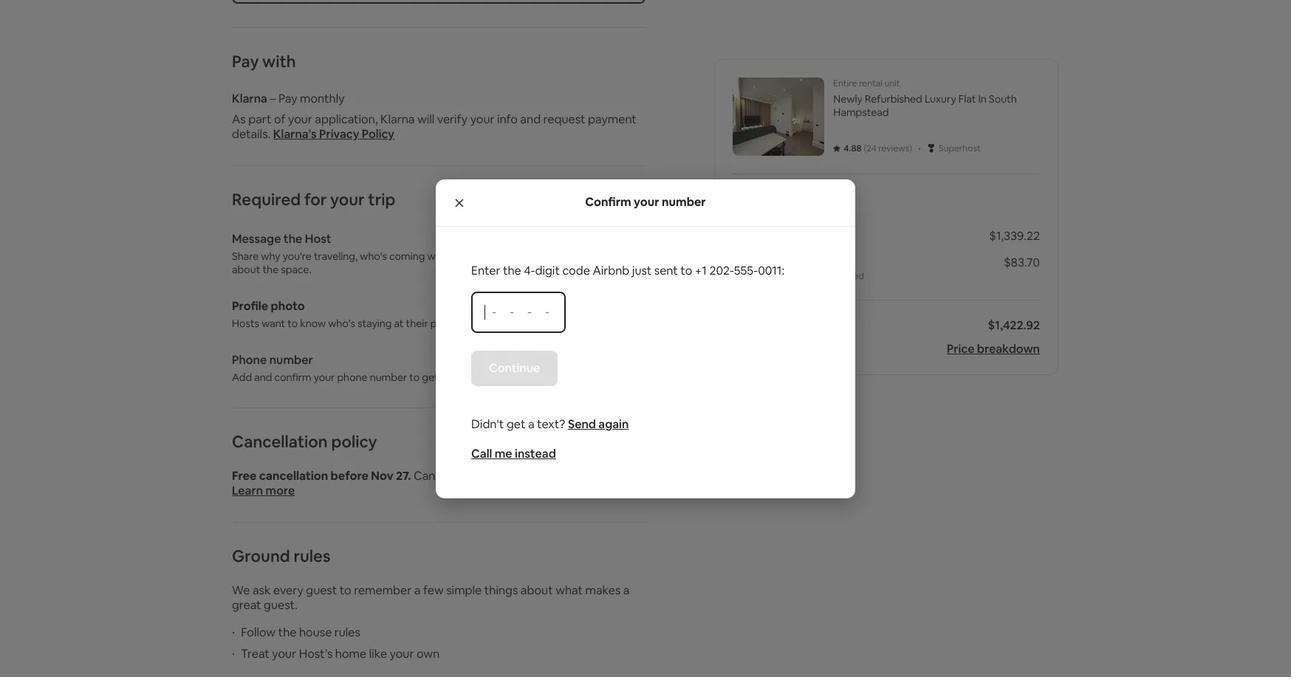 Task type: vqa. For each thing, say whether or not it's contained in the screenshot.
Show
no



Task type: locate. For each thing, give the bounding box(es) containing it.
price
[[947, 341, 975, 357]]

continue
[[489, 360, 540, 376]]

klarna – pay monthly
[[232, 91, 345, 106]]

will
[[417, 112, 435, 127]]

treat
[[241, 647, 270, 662]]

0 vertical spatial get
[[422, 371, 439, 384]]

0 horizontal spatial about
[[232, 263, 260, 276]]

what left the makes
[[556, 583, 583, 599]]

before left nov
[[331, 468, 369, 484]]

before
[[331, 468, 369, 484], [454, 468, 491, 484]]

1 horizontal spatial with
[[427, 250, 448, 263]]

learn
[[232, 483, 263, 499]]

what left you
[[492, 250, 516, 263]]

as
[[232, 112, 246, 127]]

a left partial
[[553, 468, 559, 484]]

pay right – on the top left
[[279, 91, 297, 106]]

1 horizontal spatial get
[[507, 416, 526, 432]]

for right 20
[[534, 468, 550, 484]]

to inside phone number add and confirm your phone number to get trip updates.
[[410, 371, 420, 384]]

for up host
[[304, 189, 327, 210]]

to down photo
[[288, 317, 298, 330]]

follow the house rules treat your host's home like your own
[[241, 625, 440, 662]]

who's
[[328, 317, 355, 330]]

0 horizontal spatial for
[[304, 189, 327, 210]]

confirm
[[585, 194, 632, 210]]

your inside phone number dialog
[[634, 194, 660, 210]]

0 horizontal spatial get
[[422, 371, 439, 384]]

the down guest.
[[278, 625, 297, 641]]

the inside phone number dialog
[[503, 263, 522, 278]]

rules up home
[[335, 625, 361, 641]]

to down their
[[410, 371, 420, 384]]

the for message
[[284, 231, 302, 247]]

insurance
[[768, 255, 820, 270]]

message
[[232, 231, 281, 247]]

trip left "updates."
[[441, 371, 458, 384]]

price breakdown button
[[947, 341, 1040, 357]]

partial
[[562, 468, 596, 484]]

klarna inside as part of your application, klarna will verify your info and request payment details.
[[381, 112, 415, 127]]

your inside phone number add and confirm your phone number to get trip updates.
[[314, 371, 335, 384]]

1 vertical spatial for
[[534, 468, 550, 484]]

dec
[[493, 468, 515, 484]]

2 horizontal spatial and
[[520, 112, 541, 127]]

0 vertical spatial about
[[232, 263, 260, 276]]

and right info
[[520, 112, 541, 127]]

–
[[270, 91, 276, 106]]

1 horizontal spatial about
[[521, 583, 553, 599]]

0 horizontal spatial before
[[331, 468, 369, 484]]

and right you,
[[472, 250, 490, 263]]

what inside the message the host share why you're traveling, who's coming with you, and what you love about the space.
[[492, 250, 516, 263]]

about right things
[[521, 583, 553, 599]]

1 vertical spatial what
[[556, 583, 583, 599]]

2 horizontal spatial number
[[662, 194, 706, 210]]

house
[[299, 625, 332, 641]]

0 horizontal spatial number
[[269, 352, 313, 368]]

message the host share why you're traveling, who's coming with you, and what you love about the space.
[[232, 231, 560, 276]]

0 horizontal spatial and
[[254, 371, 272, 384]]

1 horizontal spatial number
[[370, 371, 407, 384]]

phone
[[232, 352, 267, 368]]

rules inside follow the house rules treat your host's home like your own
[[335, 625, 361, 641]]

1 vertical spatial klarna
[[381, 112, 415, 127]]

south
[[989, 92, 1017, 106]]

guest
[[306, 583, 337, 599]]

every
[[273, 583, 304, 599]]

the inside follow the house rules treat your host's home like your own
[[278, 625, 297, 641]]

0 horizontal spatial pay
[[232, 51, 259, 72]]

a inside phone number dialog
[[528, 416, 535, 432]]

we
[[232, 583, 250, 599]]

a
[[528, 416, 535, 432], [553, 468, 559, 484], [414, 583, 421, 599], [623, 583, 630, 599]]

$83.70
[[1004, 255, 1040, 270]]

trip up the message the host share why you're traveling, who's coming with you, and what you love about the space.
[[368, 189, 396, 210]]

0 vertical spatial with
[[262, 51, 296, 72]]

1 horizontal spatial trip
[[441, 371, 458, 384]]

1 vertical spatial about
[[521, 583, 553, 599]]

payment
[[588, 112, 637, 127]]

enter the 4-digit code airbnb just sent to +1 202-555-0011:
[[471, 263, 785, 278]]

(
[[864, 143, 867, 154]]

to left +1 on the right top of the page
[[681, 263, 693, 278]]

didn't
[[471, 416, 504, 432]]

0 vertical spatial rules
[[294, 546, 331, 567]]

about inside the we ask every guest to remember a few simple things about what makes a great guest.
[[521, 583, 553, 599]]

the left space.
[[263, 263, 279, 276]]

part
[[248, 112, 272, 127]]

rules up guest
[[294, 546, 331, 567]]

a left "text?"
[[528, 416, 535, 432]]

the up you're
[[284, 231, 302, 247]]

your right treat
[[272, 647, 296, 662]]

klarna
[[232, 91, 267, 106], [381, 112, 415, 127]]

1 horizontal spatial what
[[556, 583, 583, 599]]

1 horizontal spatial for
[[534, 468, 550, 484]]

1 horizontal spatial rules
[[335, 625, 361, 641]]

with left you,
[[427, 250, 448, 263]]

flat
[[959, 92, 976, 106]]

confirm
[[275, 371, 312, 384]]

•
[[919, 140, 921, 156]]

your
[[288, 112, 312, 127], [470, 112, 495, 127], [330, 189, 365, 210], [634, 194, 660, 210], [314, 371, 335, 384], [272, 647, 296, 662], [390, 647, 414, 662]]

klarna up part
[[232, 91, 267, 106]]

1 horizontal spatial and
[[472, 250, 490, 263]]

free
[[232, 468, 257, 484]]

number up +1 on the right top of the page
[[662, 194, 706, 210]]

1 vertical spatial number
[[269, 352, 313, 368]]

2 before from the left
[[454, 468, 491, 484]]

2 vertical spatial number
[[370, 371, 407, 384]]

get right didn't
[[507, 416, 526, 432]]

2 vertical spatial and
[[254, 371, 272, 384]]

klarna left will
[[381, 112, 415, 127]]

number right phone
[[370, 371, 407, 384]]

1 horizontal spatial klarna
[[381, 112, 415, 127]]

1 vertical spatial with
[[427, 250, 448, 263]]

a inside the free cancellation before nov 27. cancel before dec 20 for a partial refund. learn more
[[553, 468, 559, 484]]

klarna's privacy policy
[[273, 126, 395, 142]]

number
[[662, 194, 706, 210], [269, 352, 313, 368], [370, 371, 407, 384]]

again
[[599, 416, 629, 432]]

their
[[406, 317, 428, 330]]

a left few
[[414, 583, 421, 599]]

0 vertical spatial and
[[520, 112, 541, 127]]

and inside phone number add and confirm your phone number to get trip updates.
[[254, 371, 272, 384]]

host
[[305, 231, 332, 247]]

1 vertical spatial rules
[[335, 625, 361, 641]]

1 horizontal spatial pay
[[279, 91, 297, 106]]

love
[[538, 250, 558, 263]]

1 vertical spatial trip
[[441, 371, 458, 384]]

1 horizontal spatial before
[[454, 468, 491, 484]]

monthly
[[300, 91, 345, 106]]

sent
[[655, 263, 678, 278]]

pay up 'klarna – pay monthly'
[[232, 51, 259, 72]]

what
[[492, 250, 516, 263], [556, 583, 583, 599]]

profile
[[232, 299, 268, 314]]

number up confirm
[[269, 352, 313, 368]]

cancel
[[414, 468, 451, 484]]

the left 4-
[[503, 263, 522, 278]]

your right confirm
[[634, 194, 660, 210]]

code
[[563, 263, 590, 278]]

with up – on the top left
[[262, 51, 296, 72]]

4-
[[524, 263, 535, 278]]

the
[[284, 231, 302, 247], [503, 263, 522, 278], [263, 263, 279, 276], [278, 625, 297, 641]]

coming
[[389, 250, 425, 263]]

call
[[471, 446, 492, 461]]

refund.
[[599, 468, 638, 484]]

0 horizontal spatial rules
[[294, 546, 331, 567]]

your right of
[[288, 112, 312, 127]]

cancellation
[[232, 432, 328, 452]]

0 vertical spatial number
[[662, 194, 706, 210]]

24
[[867, 143, 877, 154]]

0 horizontal spatial trip
[[368, 189, 396, 210]]

number inside dialog
[[662, 194, 706, 210]]

get left "updates."
[[422, 371, 439, 384]]

about
[[232, 263, 260, 276], [521, 583, 553, 599]]

202-
[[710, 263, 734, 278]]

about left why
[[232, 263, 260, 276]]

hampstead
[[834, 106, 889, 119]]

profile photo hosts want to know who's staying at their place.
[[232, 299, 459, 330]]

1 vertical spatial get
[[507, 416, 526, 432]]

0 vertical spatial what
[[492, 250, 516, 263]]

0 horizontal spatial what
[[492, 250, 516, 263]]

didn't get a text? send again
[[471, 416, 629, 432]]

know
[[300, 317, 326, 330]]

1 vertical spatial and
[[472, 250, 490, 263]]

with inside the message the host share why you're traveling, who's coming with you, and what you love about the space.
[[427, 250, 448, 263]]

and right add
[[254, 371, 272, 384]]

the for follow
[[278, 625, 297, 641]]

before down call
[[454, 468, 491, 484]]

your left phone
[[314, 371, 335, 384]]

0 horizontal spatial klarna
[[232, 91, 267, 106]]

)
[[910, 143, 913, 154]]

to right guest
[[340, 583, 352, 599]]

digit
[[535, 263, 560, 278]]

place.
[[431, 317, 459, 330]]

to
[[681, 263, 693, 278], [288, 317, 298, 330], [410, 371, 420, 384], [340, 583, 352, 599]]



Task type: describe. For each thing, give the bounding box(es) containing it.
call me instead button
[[471, 445, 556, 463]]

learn more button
[[232, 483, 295, 499]]

continue button
[[471, 351, 558, 386]]

to inside the we ask every guest to remember a few simple things about what makes a great guest.
[[340, 583, 352, 599]]

send again button
[[568, 416, 629, 433]]

luxury
[[925, 92, 957, 106]]

the for enter
[[503, 263, 522, 278]]

entire rental unit newly refurbished luxury flat in south hampstead
[[834, 78, 1017, 119]]

at
[[394, 317, 404, 330]]

just
[[632, 263, 652, 278]]

4.88
[[844, 143, 862, 154]]

guest.
[[264, 598, 298, 613]]

your up host
[[330, 189, 365, 210]]

call me instead
[[471, 446, 556, 461]]

rental
[[859, 78, 883, 89]]

breakdown
[[977, 341, 1040, 357]]

free cancellation before nov 27. cancel before dec 20 for a partial refund. learn more
[[232, 468, 638, 499]]

verify
[[437, 112, 468, 127]]

1 vertical spatial pay
[[279, 91, 297, 106]]

required
[[232, 189, 301, 210]]

phone
[[337, 371, 368, 384]]

+1
[[695, 263, 707, 278]]

own
[[417, 647, 440, 662]]

you're
[[283, 250, 312, 263]]

0 vertical spatial for
[[304, 189, 327, 210]]

and inside the message the host share why you're traveling, who's coming with you, and what you love about the space.
[[472, 250, 490, 263]]

of
[[274, 112, 286, 127]]

details.
[[232, 126, 271, 142]]

required for your trip
[[232, 189, 396, 210]]

1 before from the left
[[331, 468, 369, 484]]

trip inside phone number add and confirm your phone number to get trip updates.
[[441, 371, 458, 384]]

your left info
[[470, 112, 495, 127]]

hosts
[[232, 317, 259, 330]]

included
[[829, 270, 864, 282]]

27.
[[396, 468, 411, 484]]

price breakdown
[[947, 341, 1040, 357]]

refurbished
[[865, 92, 923, 106]]

to inside phone number dialog
[[681, 263, 693, 278]]

to inside "profile photo hosts want to know who's staying at their place."
[[288, 317, 298, 330]]

great
[[232, 598, 261, 613]]

reviews
[[879, 143, 910, 154]]

services
[[779, 270, 812, 282]]

travel
[[733, 255, 766, 270]]

who's
[[360, 250, 387, 263]]

newly
[[834, 92, 863, 106]]

confirm your number
[[585, 194, 706, 210]]

privacy
[[319, 126, 359, 142]]

request
[[544, 112, 586, 127]]

remember
[[354, 583, 412, 599]]

ask
[[253, 583, 271, 599]]

you,
[[450, 250, 470, 263]]

 entered for code telephone field
[[485, 305, 566, 320]]

assistance services fee included
[[733, 270, 864, 282]]

makes
[[586, 583, 621, 599]]

for inside the free cancellation before nov 27. cancel before dec 20 for a partial refund. learn more
[[534, 468, 550, 484]]

share
[[232, 250, 259, 263]]

more
[[266, 483, 295, 499]]

0011:
[[758, 263, 785, 278]]

space.
[[281, 263, 312, 276]]

policy
[[331, 432, 377, 452]]

your right like
[[390, 647, 414, 662]]

0 vertical spatial klarna
[[232, 91, 267, 106]]

$1,339.22
[[990, 228, 1040, 244]]

0 vertical spatial pay
[[232, 51, 259, 72]]

send
[[568, 416, 596, 432]]

4.88 ( 24 reviews )
[[844, 143, 913, 154]]

phone number add and confirm your phone number to get trip updates.
[[232, 352, 501, 384]]

like
[[369, 647, 387, 662]]

enter
[[471, 263, 501, 278]]

want
[[262, 317, 285, 330]]

what inside the we ask every guest to remember a few simple things about what makes a great guest.
[[556, 583, 583, 599]]

get inside phone number add and confirm your phone number to get trip updates.
[[422, 371, 439, 384]]

in
[[979, 92, 987, 106]]

policy
[[362, 126, 395, 142]]

host's
[[299, 647, 333, 662]]

0 vertical spatial trip
[[368, 189, 396, 210]]

nov
[[371, 468, 394, 484]]

info
[[497, 112, 518, 127]]

few
[[423, 583, 444, 599]]

airbnb
[[593, 263, 630, 278]]

about inside the message the host share why you're traveling, who's coming with you, and what you love about the space.
[[232, 263, 260, 276]]

we ask every guest to remember a few simple things about what makes a great guest.
[[232, 583, 630, 613]]

pay with
[[232, 51, 296, 72]]

travel insurance
[[733, 255, 820, 270]]

text?
[[537, 416, 566, 432]]

traveling,
[[314, 250, 358, 263]]

0 horizontal spatial with
[[262, 51, 296, 72]]

get inside phone number dialog
[[507, 416, 526, 432]]

you
[[518, 250, 536, 263]]

a right the makes
[[623, 583, 630, 599]]

phone number dialog
[[436, 179, 856, 498]]

superhost
[[939, 143, 981, 154]]

why
[[261, 250, 281, 263]]

555-
[[734, 263, 758, 278]]

and inside as part of your application, klarna will verify your info and request payment details.
[[520, 112, 541, 127]]

cancellation
[[259, 468, 328, 484]]

fee
[[814, 270, 827, 282]]

staying
[[358, 317, 392, 330]]



